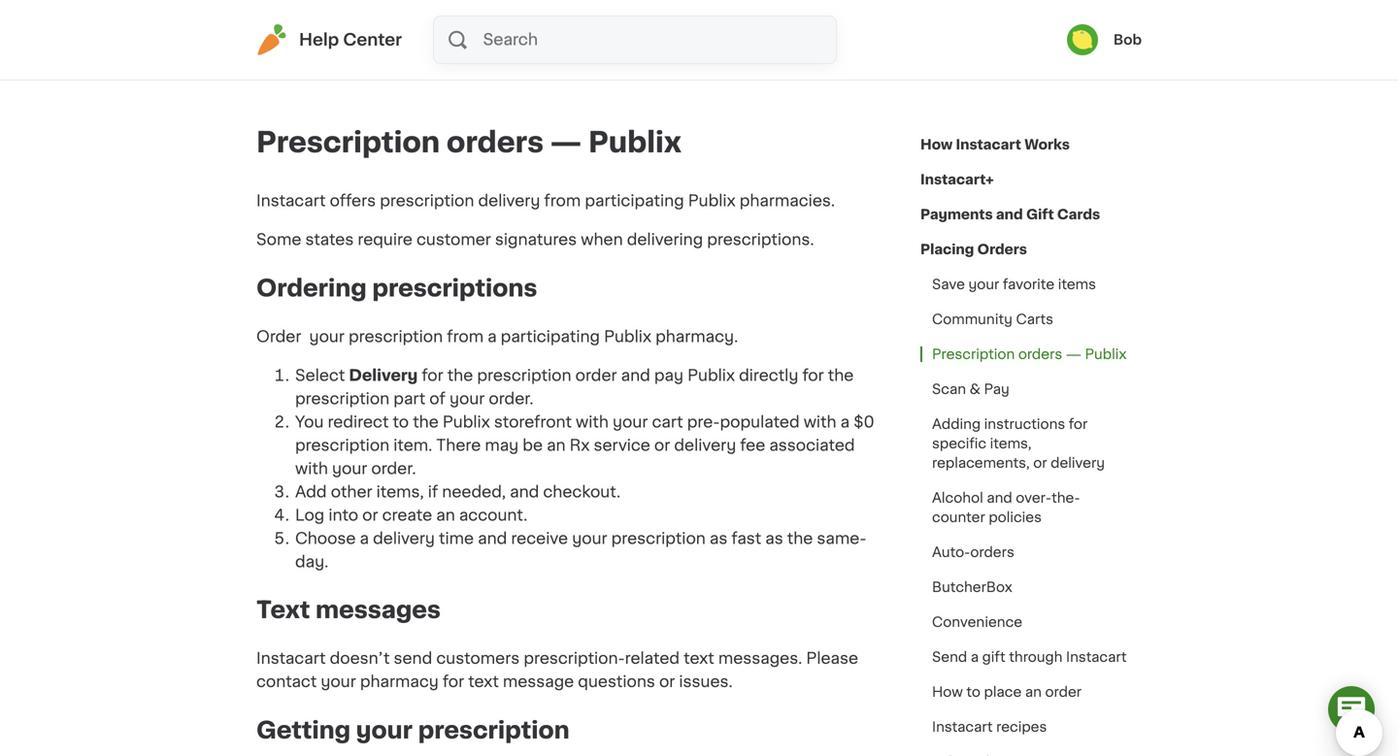 Task type: locate. For each thing, give the bounding box(es) containing it.
items, up create on the bottom left
[[376, 484, 424, 500]]

—
[[550, 129, 582, 156], [1066, 348, 1082, 361]]

order.
[[489, 391, 534, 407], [371, 461, 416, 477]]

prescription down message
[[418, 719, 570, 742]]

publix inside for the prescription order and pay publix directly for the prescription part of your order.
[[688, 368, 735, 383]]

and left the pay
[[621, 368, 650, 383]]

a down prescriptions
[[488, 329, 497, 345]]

0 vertical spatial orders
[[447, 129, 544, 156]]

checkout.
[[543, 484, 621, 500]]

prescription down community
[[932, 348, 1015, 361]]

orders
[[977, 243, 1027, 256]]

cards
[[1057, 208, 1100, 221]]

an left the rx on the left bottom of the page
[[547, 438, 566, 453]]

auto-orders link
[[921, 535, 1026, 570]]

there
[[436, 438, 481, 453]]

1 vertical spatial order.
[[371, 461, 416, 477]]

delivery up the-
[[1051, 456, 1105, 470]]

delivery
[[349, 368, 418, 383]]

1 horizontal spatial an
[[547, 438, 566, 453]]

delivery up some states require customer signatures when delivering prescriptions.
[[478, 193, 540, 209]]

or up over-
[[1033, 456, 1047, 470]]

1 horizontal spatial orders
[[970, 546, 1015, 559]]

instacart for instacart offers prescription delivery from participating publix pharmacies.
[[256, 193, 326, 209]]

2 as from the left
[[765, 531, 783, 547]]

participating up "delivering"
[[585, 193, 684, 209]]

instacart+ link
[[921, 162, 994, 197]]

from
[[544, 193, 581, 209], [447, 329, 484, 345]]

send a gift through instacart link
[[921, 640, 1139, 675]]

0 horizontal spatial from
[[447, 329, 484, 345]]

signatures
[[495, 232, 577, 248]]

scan & pay link
[[921, 372, 1021, 407]]

2 horizontal spatial with
[[804, 414, 837, 430]]

save your favorite items
[[932, 278, 1096, 291]]

instacart inside send a gift through instacart link
[[1066, 651, 1127, 664]]

2 vertical spatial an
[[1025, 686, 1042, 699]]

for inside the instacart doesn't send customers prescription-related text messages. please contact your pharmacy for text message questions or issues.
[[443, 675, 464, 690]]

0 horizontal spatial to
[[393, 414, 409, 430]]

from up signatures
[[544, 193, 581, 209]]

instacart inside instacart recipes link
[[932, 720, 993, 734]]

prescription up customer
[[380, 193, 474, 209]]

instacart down place
[[932, 720, 993, 734]]

for right instructions
[[1069, 418, 1088, 431]]

your right 'of'
[[450, 391, 485, 407]]

prescription orders — publix up 'instacart offers prescription delivery from participating publix pharmacies.'
[[256, 129, 682, 156]]

prescription orders — publix down carts
[[932, 348, 1127, 361]]

— down items at the right
[[1066, 348, 1082, 361]]

0 horizontal spatial an
[[436, 508, 455, 523]]

needed,
[[442, 484, 506, 500]]

instacart for instacart doesn't send customers prescription-related text messages. please contact your pharmacy for text message questions or issues.
[[256, 651, 326, 667]]

prescriptions.
[[707, 232, 814, 248]]

for down customers
[[443, 675, 464, 690]]

0 vertical spatial to
[[393, 414, 409, 430]]

0 horizontal spatial as
[[710, 531, 728, 547]]

prescription
[[380, 193, 474, 209], [349, 329, 443, 345], [477, 368, 572, 383], [295, 391, 390, 407], [295, 438, 390, 453], [611, 531, 706, 547], [418, 719, 570, 742]]

how down send
[[932, 686, 963, 699]]

placing orders link
[[921, 232, 1027, 267]]

prescription down select delivery on the left of the page
[[295, 391, 390, 407]]

as left "fast"
[[710, 531, 728, 547]]

order
[[575, 368, 617, 383], [1045, 686, 1082, 699]]

instacart up instacart+ link
[[956, 138, 1021, 151]]

a
[[488, 329, 497, 345], [841, 414, 850, 430], [360, 531, 369, 547], [971, 651, 979, 664]]

instacart inside the instacart doesn't send customers prescription-related text messages. please contact your pharmacy for text message questions or issues.
[[256, 651, 326, 667]]

please
[[806, 651, 858, 667]]

0 horizontal spatial items,
[[376, 484, 424, 500]]

for
[[422, 368, 443, 383], [802, 368, 824, 383], [1069, 418, 1088, 431], [443, 675, 464, 690]]

0 vertical spatial text
[[684, 651, 714, 667]]

to inside you redirect to the publix storefront with your cart pre-populated with a $0 prescription item. there may be an rx service or delivery fee associated with your order. add other items, if needed, and checkout. log into or create an account. choose a delivery time and receive your prescription as fast as the same- day.
[[393, 414, 409, 430]]

to left place
[[967, 686, 981, 699]]

your down doesn't
[[321, 675, 356, 690]]

2 horizontal spatial an
[[1025, 686, 1042, 699]]

1 vertical spatial prescription orders — publix
[[932, 348, 1127, 361]]

order up the rx on the left bottom of the page
[[575, 368, 617, 383]]

redirect
[[328, 414, 389, 430]]

0 horizontal spatial order.
[[371, 461, 416, 477]]

prescription left "fast"
[[611, 531, 706, 547]]

1 horizontal spatial items,
[[990, 437, 1032, 451]]

0 vertical spatial items,
[[990, 437, 1032, 451]]

1 horizontal spatial —
[[1066, 348, 1082, 361]]

how up instacart+ link
[[921, 138, 953, 151]]

0 vertical spatial prescription
[[256, 129, 440, 156]]

to down part
[[393, 414, 409, 430]]

ordering
[[256, 277, 367, 300]]

and inside alcohol and over-the- counter policies
[[987, 491, 1012, 505]]

with up the rx on the left bottom of the page
[[576, 414, 609, 430]]

items,
[[990, 437, 1032, 451], [376, 484, 424, 500]]

2 horizontal spatial orders
[[1018, 348, 1063, 361]]

adding instructions for specific items, replacements, or delivery
[[932, 418, 1105, 470]]

orders up 'instacart offers prescription delivery from participating publix pharmacies.'
[[447, 129, 544, 156]]

or inside the instacart doesn't send customers prescription-related text messages. please contact your pharmacy for text message questions or issues.
[[659, 675, 675, 690]]

order down through
[[1045, 686, 1082, 699]]

storefront
[[494, 414, 572, 430]]

an
[[547, 438, 566, 453], [436, 508, 455, 523], [1025, 686, 1042, 699]]

the down order  your prescription from a participating publix pharmacy.
[[447, 368, 473, 383]]

prescription inside 'prescription orders — publix' link
[[932, 348, 1015, 361]]

1 horizontal spatial prescription
[[932, 348, 1015, 361]]

instacart up some
[[256, 193, 326, 209]]

1 vertical spatial to
[[967, 686, 981, 699]]

and down account.
[[478, 531, 507, 547]]

your
[[969, 278, 999, 291], [309, 329, 345, 345], [450, 391, 485, 407], [613, 414, 648, 430], [332, 461, 367, 477], [572, 531, 607, 547], [321, 675, 356, 690], [356, 719, 413, 742]]

1 horizontal spatial order
[[1045, 686, 1082, 699]]

order  your prescription from a participating publix pharmacy.
[[256, 329, 738, 345]]

directly
[[739, 368, 799, 383]]

0 horizontal spatial —
[[550, 129, 582, 156]]

how instacart works link
[[921, 127, 1070, 162]]

your down pharmacy
[[356, 719, 413, 742]]

prescription down order  your prescription from a participating publix pharmacy.
[[477, 368, 572, 383]]

delivery inside adding instructions for specific items, replacements, or delivery
[[1051, 456, 1105, 470]]

rx
[[570, 438, 590, 453]]

for up 'of'
[[422, 368, 443, 383]]

1 as from the left
[[710, 531, 728, 547]]

as right "fast"
[[765, 531, 783, 547]]

instructions
[[984, 418, 1065, 431]]

you
[[295, 414, 324, 430]]

1 vertical spatial text
[[468, 675, 499, 690]]

orders up butcherbox at the bottom of page
[[970, 546, 1015, 559]]

instacart inside "how instacart works" link
[[956, 138, 1021, 151]]

place
[[984, 686, 1022, 699]]

delivery
[[478, 193, 540, 209], [674, 438, 736, 453], [1051, 456, 1105, 470], [373, 531, 435, 547]]

1 horizontal spatial as
[[765, 531, 783, 547]]

account.
[[459, 508, 528, 523]]

works
[[1025, 138, 1070, 151]]

how
[[921, 138, 953, 151], [932, 686, 963, 699]]

community
[[932, 313, 1013, 326]]

carts
[[1016, 313, 1054, 326]]

items
[[1058, 278, 1096, 291]]

— up 'instacart offers prescription delivery from participating publix pharmacies.'
[[550, 129, 582, 156]]

your inside for the prescription order and pay publix directly for the prescription part of your order.
[[450, 391, 485, 407]]

you redirect to the publix storefront with your cart pre-populated with a $0 prescription item. there may be an rx service or delivery fee associated with your order. add other items, if needed, and checkout. log into or create an account. choose a delivery time and receive your prescription as fast as the same- day.
[[295, 414, 875, 570]]

contact
[[256, 675, 317, 690]]

an right place
[[1025, 686, 1042, 699]]

0 vertical spatial order
[[575, 368, 617, 383]]

1 vertical spatial how
[[932, 686, 963, 699]]

orders down carts
[[1018, 348, 1063, 361]]

some states require customer signatures when delivering prescriptions.
[[256, 232, 814, 248]]

customer
[[417, 232, 491, 248]]

order. up storefront
[[489, 391, 534, 407]]

0 vertical spatial —
[[550, 129, 582, 156]]

0 vertical spatial from
[[544, 193, 581, 209]]

how for how instacart works
[[921, 138, 953, 151]]

1 vertical spatial prescription
[[932, 348, 1015, 361]]

1 horizontal spatial from
[[544, 193, 581, 209]]

delivery down create on the bottom left
[[373, 531, 435, 547]]

text down customers
[[468, 675, 499, 690]]

how to place an order link
[[921, 675, 1093, 710]]

convenience link
[[921, 605, 1034, 640]]

offers
[[330, 193, 376, 209]]

instacart right through
[[1066, 651, 1127, 664]]

community carts
[[932, 313, 1054, 326]]

pre-
[[687, 414, 720, 430]]

as
[[710, 531, 728, 547], [765, 531, 783, 547]]

0 horizontal spatial text
[[468, 675, 499, 690]]

0 vertical spatial how
[[921, 138, 953, 151]]

an up 'time'
[[436, 508, 455, 523]]

1 horizontal spatial order.
[[489, 391, 534, 407]]

adding instructions for specific items, replacements, or delivery link
[[921, 407, 1142, 481]]

with up the associated
[[804, 414, 837, 430]]

text up the issues.
[[684, 651, 714, 667]]

and up policies
[[987, 491, 1012, 505]]

day.
[[295, 554, 329, 570]]

0 horizontal spatial order
[[575, 368, 617, 383]]

for the prescription order and pay publix directly for the prescription part of your order.
[[295, 368, 854, 407]]

participating up for the prescription order and pay publix directly for the prescription part of your order.
[[501, 329, 600, 345]]

instacart recipes
[[932, 720, 1047, 734]]

1 vertical spatial —
[[1066, 348, 1082, 361]]

order. down item.
[[371, 461, 416, 477]]

1 vertical spatial orders
[[1018, 348, 1063, 361]]

require
[[358, 232, 413, 248]]

user avatar image
[[1067, 24, 1098, 55]]

1 horizontal spatial to
[[967, 686, 981, 699]]

butcherbox
[[932, 581, 1012, 594]]

pharmacy
[[360, 675, 439, 690]]

delivery down 'pre-'
[[674, 438, 736, 453]]

from down prescriptions
[[447, 329, 484, 345]]

instacart recipes link
[[921, 710, 1059, 745]]

or down "cart"
[[654, 438, 670, 453]]

$0
[[854, 414, 875, 430]]

into
[[329, 508, 358, 523]]

publix inside you redirect to the publix storefront with your cart pre-populated with a $0 prescription item. there may be an rx service or delivery fee associated with your order. add other items, if needed, and checkout. log into or create an account. choose a delivery time and receive your prescription as fast as the same- day.
[[443, 414, 490, 430]]

items, down instructions
[[990, 437, 1032, 451]]

or down related
[[659, 675, 675, 690]]

with up add
[[295, 461, 328, 477]]

publix
[[588, 129, 682, 156], [688, 193, 736, 209], [604, 329, 652, 345], [1085, 348, 1127, 361], [688, 368, 735, 383], [443, 414, 490, 430]]

2 vertical spatial orders
[[970, 546, 1015, 559]]

how for how to place an order
[[932, 686, 963, 699]]

0 vertical spatial order.
[[489, 391, 534, 407]]

0 vertical spatial an
[[547, 438, 566, 453]]

participating
[[585, 193, 684, 209], [501, 329, 600, 345]]

your up other
[[332, 461, 367, 477]]

scan
[[932, 383, 966, 396]]

help center
[[299, 32, 402, 48]]

instacart up contact
[[256, 651, 326, 667]]

prescription up offers
[[256, 129, 440, 156]]

0 horizontal spatial prescription
[[256, 129, 440, 156]]

and up account.
[[510, 484, 539, 500]]

placing orders
[[921, 243, 1027, 256]]

prescription down redirect
[[295, 438, 390, 453]]

add
[[295, 484, 327, 500]]

1 vertical spatial items,
[[376, 484, 424, 500]]

time
[[439, 531, 474, 547]]

orders for auto-orders link
[[970, 546, 1015, 559]]

the down 'of'
[[413, 414, 439, 430]]

0 horizontal spatial prescription orders — publix
[[256, 129, 682, 156]]

your inside the instacart doesn't send customers prescription-related text messages. please contact your pharmacy for text message questions or issues.
[[321, 675, 356, 690]]

may
[[485, 438, 519, 453]]

center
[[343, 32, 402, 48]]



Task type: vqa. For each thing, say whether or not it's contained in the screenshot.
left Food
no



Task type: describe. For each thing, give the bounding box(es) containing it.
create
[[382, 508, 432, 523]]

your down "checkout."
[[572, 531, 607, 547]]

doesn't
[[330, 651, 390, 667]]

your right save
[[969, 278, 999, 291]]

text
[[256, 599, 310, 622]]

some
[[256, 232, 301, 248]]

0 horizontal spatial with
[[295, 461, 328, 477]]

1 vertical spatial participating
[[501, 329, 600, 345]]

instacart for instacart recipes
[[932, 720, 993, 734]]

1 horizontal spatial text
[[684, 651, 714, 667]]

1 vertical spatial an
[[436, 508, 455, 523]]

messages.
[[718, 651, 802, 667]]

select delivery
[[295, 368, 418, 383]]

for right directly
[[802, 368, 824, 383]]

save your favorite items link
[[921, 267, 1108, 302]]

payments and gift cards link
[[921, 197, 1100, 232]]

prescription orders — publix link
[[921, 337, 1138, 372]]

or right into
[[362, 508, 378, 523]]

a left gift
[[971, 651, 979, 664]]

your up select
[[309, 329, 345, 345]]

items, inside adding instructions for specific items, replacements, or delivery
[[990, 437, 1032, 451]]

send
[[394, 651, 432, 667]]

1 vertical spatial from
[[447, 329, 484, 345]]

orders for 'prescription orders — publix' link in the right top of the page
[[1018, 348, 1063, 361]]

0 horizontal spatial orders
[[447, 129, 544, 156]]

through
[[1009, 651, 1063, 664]]

delivering
[[627, 232, 703, 248]]

message
[[503, 675, 574, 690]]

pharmacies.
[[740, 193, 835, 209]]

gift
[[982, 651, 1006, 664]]

&
[[970, 383, 981, 396]]

0 vertical spatial prescription orders — publix
[[256, 129, 682, 156]]

instacart image
[[256, 24, 287, 55]]

help center link
[[256, 24, 402, 55]]

1 vertical spatial order
[[1045, 686, 1082, 699]]

scan & pay
[[932, 383, 1010, 396]]

replacements,
[[932, 456, 1030, 470]]

related
[[625, 651, 680, 667]]

and inside for the prescription order and pay publix directly for the prescription part of your order.
[[621, 368, 650, 383]]

how to place an order
[[932, 686, 1082, 699]]

gift
[[1026, 208, 1054, 221]]

order. inside you redirect to the publix storefront with your cart pre-populated with a $0 prescription item. there may be an rx service or delivery fee associated with your order. add other items, if needed, and checkout. log into or create an account. choose a delivery time and receive your prescription as fast as the same- day.
[[371, 461, 416, 477]]

pay
[[984, 383, 1010, 396]]

or inside adding instructions for specific items, replacements, or delivery
[[1033, 456, 1047, 470]]

issues.
[[679, 675, 733, 690]]

counter
[[932, 511, 985, 524]]

prescription up delivery
[[349, 329, 443, 345]]

fast
[[732, 531, 761, 547]]

the up $0
[[828, 368, 854, 383]]

1 horizontal spatial with
[[576, 414, 609, 430]]

customers
[[436, 651, 520, 667]]

when
[[581, 232, 623, 248]]

payments and gift cards
[[921, 208, 1100, 221]]

bob link
[[1067, 24, 1142, 55]]

choose
[[295, 531, 356, 547]]

convenience
[[932, 616, 1023, 629]]

service
[[594, 438, 650, 453]]

instacart doesn't send customers prescription-related text messages. please contact your pharmacy for text message questions or issues.
[[256, 651, 858, 690]]

a left $0
[[841, 414, 850, 430]]

specific
[[932, 437, 987, 451]]

0 vertical spatial participating
[[585, 193, 684, 209]]

fee
[[740, 438, 765, 453]]

questions
[[578, 675, 655, 690]]

order. inside for the prescription order and pay publix directly for the prescription part of your order.
[[489, 391, 534, 407]]

butcherbox link
[[921, 570, 1024, 605]]

for inside adding instructions for specific items, replacements, or delivery
[[1069, 418, 1088, 431]]

over-
[[1016, 491, 1052, 505]]

pay
[[654, 368, 684, 383]]

save
[[932, 278, 965, 291]]

getting your prescription
[[256, 719, 570, 742]]

how instacart works
[[921, 138, 1070, 151]]

auto-orders
[[932, 546, 1015, 559]]

receive
[[511, 531, 568, 547]]

text messages
[[256, 599, 441, 622]]

instacart+
[[921, 173, 994, 186]]

alcohol and over-the- counter policies
[[932, 491, 1080, 524]]

pharmacy.
[[655, 329, 738, 345]]

and left gift
[[996, 208, 1023, 221]]

policies
[[989, 511, 1042, 524]]

cart
[[652, 414, 683, 430]]

send
[[932, 651, 967, 664]]

alcohol
[[932, 491, 983, 505]]

ordering prescriptions
[[256, 277, 537, 300]]

the-
[[1052, 491, 1080, 505]]

recipes
[[996, 720, 1047, 734]]

the left same-
[[787, 531, 813, 547]]

same-
[[817, 531, 867, 547]]

Search search field
[[481, 17, 836, 63]]

favorite
[[1003, 278, 1055, 291]]

your up service
[[613, 414, 648, 430]]

1 horizontal spatial prescription orders — publix
[[932, 348, 1127, 361]]

prescription-
[[524, 651, 625, 667]]

help
[[299, 32, 339, 48]]

items, inside you redirect to the publix storefront with your cart pre-populated with a $0 prescription item. there may be an rx service or delivery fee associated with your order. add other items, if needed, and checkout. log into or create an account. choose a delivery time and receive your prescription as fast as the same- day.
[[376, 484, 424, 500]]

community carts link
[[921, 302, 1065, 337]]

a right choose
[[360, 531, 369, 547]]

part
[[394, 391, 426, 407]]

bob
[[1114, 33, 1142, 47]]

be
[[523, 438, 543, 453]]

auto-
[[932, 546, 970, 559]]

instacart offers prescription delivery from participating publix pharmacies.
[[256, 193, 835, 209]]

prescriptions
[[372, 277, 537, 300]]

placing
[[921, 243, 974, 256]]

item.
[[394, 438, 432, 453]]

select
[[295, 368, 345, 383]]

order inside for the prescription order and pay publix directly for the prescription part of your order.
[[575, 368, 617, 383]]

adding
[[932, 418, 981, 431]]



